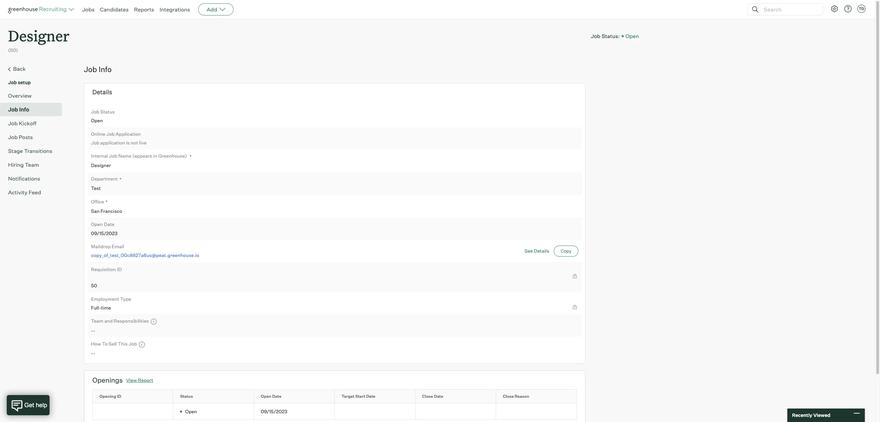 Task type: locate. For each thing, give the bounding box(es) containing it.
info
[[99, 65, 112, 74], [19, 106, 29, 113]]

1 vertical spatial status
[[180, 394, 193, 399]]

feed
[[29, 189, 41, 196]]

jobs
[[82, 6, 95, 13]]

grid containing open
[[93, 390, 577, 420]]

-- down how
[[91, 351, 95, 356]]

not
[[131, 140, 138, 146]]

designer down internal
[[91, 163, 111, 168]]

2 id from the top
[[117, 394, 121, 399]]

close
[[422, 394, 433, 399], [503, 394, 514, 399]]

-- up how
[[91, 328, 95, 334]]

full-
[[91, 305, 101, 311]]

job info link
[[8, 105, 59, 113]]

see details link
[[525, 248, 553, 254]]

job kickoff link
[[8, 119, 59, 127]]

greenhouse recruiting image
[[8, 5, 69, 13]]

0 vertical spatial info
[[99, 65, 112, 74]]

id
[[117, 267, 122, 272], [117, 394, 121, 399]]

hiring team link
[[8, 161, 59, 169]]

test
[[91, 185, 101, 191]]

1 horizontal spatial designer
[[91, 163, 111, 168]]

0 vertical spatial job info
[[84, 65, 112, 74]]

0 horizontal spatial job info
[[8, 106, 29, 113]]

team left and
[[91, 318, 103, 324]]

id for opening id
[[117, 394, 121, 399]]

details right see
[[534, 248, 549, 254]]

is
[[126, 140, 130, 146]]

grid
[[93, 390, 577, 420]]

1 vertical spatial 09/15/2023
[[261, 409, 287, 415]]

0 vertical spatial id
[[117, 267, 122, 272]]

id right opening
[[117, 394, 121, 399]]

kickoff
[[19, 120, 36, 127]]

activity feed
[[8, 189, 41, 196]]

san francisco
[[91, 208, 122, 214]]

viewed
[[813, 413, 830, 418]]

designer
[[8, 26, 69, 46], [91, 163, 111, 168]]

target
[[342, 394, 355, 399]]

and
[[104, 318, 113, 324]]

2 -- from the top
[[91, 351, 95, 356]]

1 vertical spatial team
[[91, 318, 103, 324]]

status
[[100, 109, 115, 115], [180, 394, 193, 399]]

id right requisition
[[117, 267, 122, 272]]

back link
[[8, 65, 59, 73]]

09/15/2023
[[91, 230, 118, 236], [261, 409, 287, 415]]

this
[[118, 341, 128, 347]]

candidates
[[100, 6, 129, 13]]

reports link
[[134, 6, 154, 13]]

0 vertical spatial status
[[100, 109, 115, 115]]

designer down greenhouse recruiting image
[[8, 26, 69, 46]]

1 horizontal spatial close
[[503, 394, 514, 399]]

target start date
[[342, 394, 375, 399]]

full-time
[[91, 305, 111, 311]]

0 horizontal spatial 09/15/2023
[[91, 230, 118, 236]]

2 close from the left
[[503, 394, 514, 399]]

job posts link
[[8, 133, 59, 141]]

1 vertical spatial --
[[91, 351, 95, 356]]

1 -- from the top
[[91, 328, 95, 334]]

job inside job status open
[[91, 109, 99, 115]]

reports
[[134, 6, 154, 13]]

view
[[126, 377, 137, 383]]

date for close date
[[434, 394, 443, 399]]

employment type
[[91, 296, 131, 302]]

1 horizontal spatial 09/15/2023
[[261, 409, 287, 415]]

1 vertical spatial info
[[19, 106, 29, 113]]

0 vertical spatial details
[[92, 88, 112, 96]]

0 horizontal spatial team
[[25, 161, 39, 168]]

1 vertical spatial id
[[117, 394, 121, 399]]

start
[[355, 394, 365, 399]]

job status open
[[91, 109, 115, 123]]

details
[[92, 88, 112, 96], [534, 248, 549, 254]]

type
[[120, 296, 131, 302]]

<ul><li>how should employees sell this job to candidates?</li><li>what are the challenges of this position?</li><li>how is taking this job a good career move?</li><li>what will the candidate learn in this role?</li></ul> image
[[139, 341, 145, 348]]

status:
[[602, 33, 620, 39]]

open
[[626, 33, 639, 39], [91, 118, 103, 123], [91, 222, 103, 227], [261, 394, 271, 399], [185, 409, 197, 415]]

reason
[[515, 394, 529, 399]]

09/15/2023 up maildrop
[[91, 230, 118, 236]]

job info
[[84, 65, 112, 74], [8, 106, 29, 113]]

date
[[104, 222, 114, 227], [272, 394, 281, 399], [366, 394, 375, 399], [434, 394, 443, 399]]

back
[[13, 65, 26, 72]]

1 horizontal spatial status
[[180, 394, 193, 399]]

integrations
[[160, 6, 190, 13]]

email
[[112, 244, 124, 249]]

integrations link
[[160, 6, 190, 13]]

team and responsibilities
[[91, 318, 149, 324]]

opening
[[99, 394, 116, 399]]

date for open date 09/15/2023
[[104, 222, 114, 227]]

copy link
[[554, 246, 579, 257]]

date inside open date 09/15/2023
[[104, 222, 114, 227]]

0 vertical spatial --
[[91, 328, 95, 334]]

0 horizontal spatial designer
[[8, 26, 69, 46]]

requisition id
[[91, 267, 122, 272]]

job kickoff
[[8, 120, 36, 127]]

requisition
[[91, 267, 116, 272]]

1 close from the left
[[422, 394, 433, 399]]

responsibilities
[[114, 318, 149, 324]]

how to sell this job
[[91, 341, 137, 347]]

maildrop
[[91, 244, 111, 249]]

details up job status open
[[92, 88, 112, 96]]

0 horizontal spatial close
[[422, 394, 433, 399]]

1 row from the top
[[93, 390, 577, 404]]

employment
[[91, 296, 119, 302]]

report
[[138, 377, 153, 383]]

0 vertical spatial designer
[[8, 26, 69, 46]]

row
[[93, 390, 577, 404], [93, 404, 577, 420]]

2 row from the top
[[93, 404, 577, 420]]

openings
[[92, 376, 123, 385]]

0 vertical spatial team
[[25, 161, 39, 168]]

1 horizontal spatial details
[[534, 248, 549, 254]]

overview
[[8, 92, 32, 99]]

1 id from the top
[[117, 267, 122, 272]]

activity feed link
[[8, 188, 59, 196]]

09/15/2023 down open date
[[261, 409, 287, 415]]

0 vertical spatial 09/15/2023
[[91, 230, 118, 236]]

0 horizontal spatial status
[[100, 109, 115, 115]]

open date
[[261, 394, 281, 399]]

1 vertical spatial designer
[[91, 163, 111, 168]]

time
[[101, 305, 111, 311]]

1 horizontal spatial team
[[91, 318, 103, 324]]

copy
[[561, 248, 571, 254]]

1 horizontal spatial info
[[99, 65, 112, 74]]

to
[[102, 341, 108, 347]]

id for requisition id
[[117, 267, 122, 272]]

online job application job application is not live
[[91, 131, 147, 146]]

overview link
[[8, 92, 59, 100]]

job setup
[[8, 79, 31, 85]]

-- for team and responsibilities
[[91, 328, 95, 334]]

office
[[91, 199, 104, 204]]

candidates link
[[100, 6, 129, 13]]

team down stage transitions
[[25, 161, 39, 168]]

stage transitions link
[[8, 147, 59, 155]]

-
[[91, 328, 93, 334], [93, 328, 95, 334], [91, 351, 93, 356], [93, 351, 95, 356]]

0 horizontal spatial info
[[19, 106, 29, 113]]



Task type: vqa. For each thing, say whether or not it's contained in the screenshot.
"ID" for Requisition ID
yes



Task type: describe. For each thing, give the bounding box(es) containing it.
activity
[[8, 189, 27, 196]]

date for open date
[[272, 394, 281, 399]]

job status:
[[591, 33, 620, 39]]

online
[[91, 131, 105, 137]]

close for close reason
[[503, 394, 514, 399]]

designer link
[[8, 19, 69, 47]]

live
[[139, 140, 147, 146]]

department
[[91, 176, 118, 182]]

add
[[207, 6, 217, 13]]

in
[[153, 153, 157, 159]]

see details
[[525, 248, 549, 254]]

notifications link
[[8, 174, 59, 183]]

see
[[525, 248, 533, 254]]

<ul><li>how should employees sell this job to candidates?</li><li>what are the challenges of this position?</li><li>how is taking this job a good career move?</li><li>what will the candidate learn in this role?</li></ul> element
[[137, 341, 145, 348]]

application
[[116, 131, 141, 137]]

stage transitions
[[8, 148, 52, 154]]

opening id
[[99, 394, 121, 399]]

application
[[100, 140, 125, 146]]

setup
[[18, 79, 31, 85]]

configure image
[[831, 5, 839, 13]]

maildrop email copy_of_test_00c8827a6us@peat.greenhouse.io
[[91, 244, 199, 258]]

san
[[91, 208, 100, 214]]

internal
[[91, 153, 108, 159]]

Search text field
[[762, 5, 817, 14]]

1 vertical spatial job info
[[8, 106, 29, 113]]

hiring team
[[8, 161, 39, 168]]

view report link
[[126, 377, 153, 384]]

job posts
[[8, 134, 33, 140]]

copy_of_test_00c8827a6us@peat.greenhouse.io
[[91, 253, 199, 258]]

copy_of_test_00c8827a6us@peat.greenhouse.io link
[[91, 252, 199, 259]]

designer (50)
[[8, 26, 69, 53]]

open inside open date 09/15/2023
[[91, 222, 103, 227]]

add button
[[198, 3, 234, 16]]

designer for designer (50)
[[8, 26, 69, 46]]

td button
[[858, 5, 866, 13]]

1 horizontal spatial job info
[[84, 65, 112, 74]]

transitions
[[24, 148, 52, 154]]

hiring
[[8, 161, 24, 168]]

<ul><li>what will this person&#x27;s role and responsibilities be?</li><li>how will their success be evaluated?</li><li>who will they be working with?</li><li>who will they report to?</li></ul> image
[[150, 319, 157, 325]]

-- for how to sell this job
[[91, 351, 95, 356]]

1 vertical spatial details
[[534, 248, 549, 254]]

0 horizontal spatial details
[[92, 88, 112, 96]]

posts
[[19, 134, 33, 140]]

openings view report
[[92, 376, 153, 385]]

close for close date
[[422, 394, 433, 399]]

how
[[91, 341, 101, 347]]

name
[[118, 153, 131, 159]]

50
[[91, 283, 97, 289]]

greenhouse)
[[158, 153, 187, 159]]

<ul><li>what will this person&#x27;s role and responsibilities be?</li><li>how will their success be evaluated?</li><li>who will they be working with?</li><li>who will they report to?</li></ul> element
[[149, 318, 157, 325]]

open date 09/15/2023
[[91, 222, 118, 236]]

open inside job status open
[[91, 118, 103, 123]]

row containing open
[[93, 404, 577, 420]]

close reason
[[503, 394, 529, 399]]

td
[[859, 6, 864, 11]]

notifications
[[8, 175, 40, 182]]

(appears
[[132, 153, 152, 159]]

jobs link
[[82, 6, 95, 13]]

recently viewed
[[792, 413, 830, 418]]

stage
[[8, 148, 23, 154]]

internal job name (appears in greenhouse)
[[91, 153, 187, 159]]

status inside job status open
[[100, 109, 115, 115]]

(50)
[[8, 47, 18, 53]]

td button
[[856, 3, 867, 14]]

row containing opening id
[[93, 390, 577, 404]]

designer for designer
[[91, 163, 111, 168]]

close date
[[422, 394, 443, 399]]

sell
[[109, 341, 117, 347]]

recently
[[792, 413, 812, 418]]



